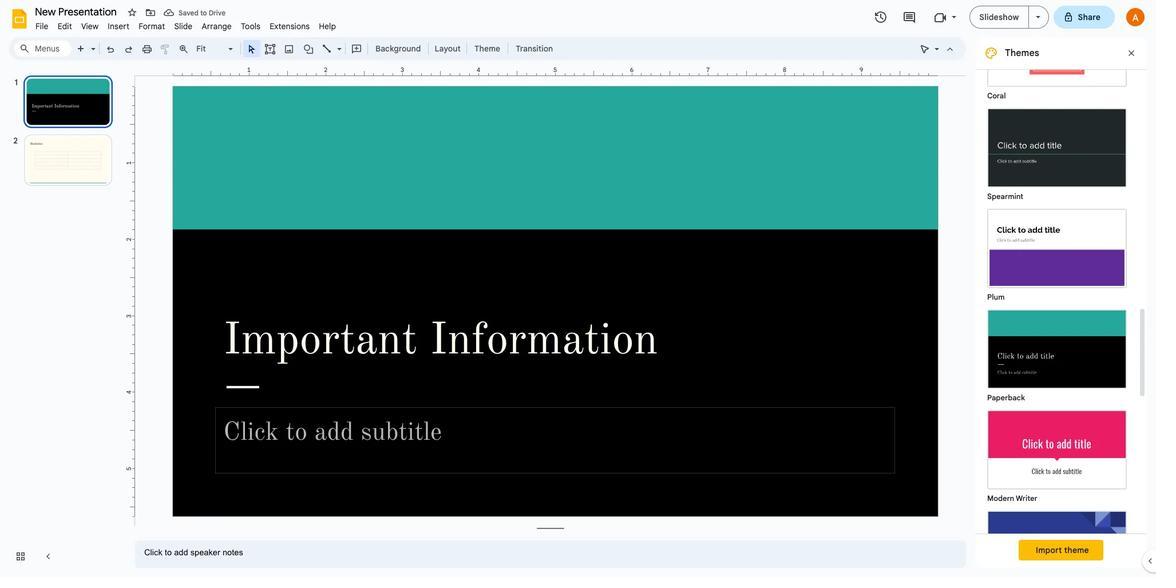 Task type: vqa. For each thing, say whether or not it's contained in the screenshot.
Star option
yes



Task type: describe. For each thing, give the bounding box(es) containing it.
geometric image
[[989, 513, 1127, 578]]

theme button
[[470, 40, 506, 57]]

arrange
[[202, 21, 232, 32]]

Rename text field
[[31, 5, 123, 18]]

live pointer settings image
[[932, 41, 940, 45]]

presentation options image
[[1036, 16, 1041, 18]]

slideshow
[[980, 12, 1020, 22]]

Zoom field
[[193, 41, 238, 57]]

themes
[[1006, 48, 1040, 59]]

navigation inside themes application
[[0, 65, 126, 578]]

Spearmint radio
[[982, 103, 1134, 203]]

background
[[376, 44, 421, 54]]

Coral radio
[[982, 2, 1134, 103]]

saved to drive button
[[161, 5, 229, 21]]

file
[[36, 21, 48, 32]]

view
[[81, 21, 99, 32]]

mode and view toolbar
[[916, 37, 960, 60]]

menu bar banner
[[0, 0, 1157, 578]]

tools menu item
[[237, 19, 265, 33]]

Paperback radio
[[982, 304, 1134, 405]]

themes application
[[0, 0, 1157, 578]]

coral
[[988, 91, 1007, 101]]

insert menu item
[[103, 19, 134, 33]]

format
[[139, 21, 165, 32]]

themes section
[[976, 2, 1148, 578]]

modern
[[988, 494, 1015, 504]]

shape image
[[302, 41, 315, 57]]

modern writer
[[988, 494, 1038, 504]]

slideshow button
[[970, 6, 1030, 29]]

select line image
[[334, 41, 342, 45]]

extensions
[[270, 21, 310, 32]]

edit menu item
[[53, 19, 77, 33]]

help menu item
[[315, 19, 341, 33]]

Menus field
[[14, 41, 72, 57]]

Modern Writer radio
[[982, 405, 1134, 506]]

view menu item
[[77, 19, 103, 33]]

saved
[[179, 8, 199, 17]]

main toolbar
[[71, 40, 559, 57]]

edit
[[58, 21, 72, 32]]



Task type: locate. For each thing, give the bounding box(es) containing it.
import theme button
[[1020, 541, 1104, 561]]

share
[[1079, 12, 1101, 22]]

Plum radio
[[982, 203, 1134, 304]]

saved to drive
[[179, 8, 226, 17]]

plum
[[988, 293, 1005, 302]]

Geometric radio
[[982, 506, 1134, 578]]

transition button
[[511, 40, 559, 57]]

tools
[[241, 21, 261, 32]]

new slide with layout image
[[88, 41, 96, 45]]

Zoom text field
[[195, 41, 227, 57]]

transition
[[516, 44, 553, 54]]

slide menu item
[[170, 19, 197, 33]]

share button
[[1054, 6, 1116, 29]]

menu bar containing file
[[31, 15, 341, 34]]

extensions menu item
[[265, 19, 315, 33]]

file menu item
[[31, 19, 53, 33]]

theme
[[1065, 546, 1090, 556]]

insert
[[108, 21, 130, 32]]

to
[[200, 8, 207, 17]]

spearmint
[[988, 192, 1024, 202]]

theme
[[475, 44, 501, 54]]

layout button
[[432, 40, 464, 57]]

drive
[[209, 8, 226, 17]]

paperback
[[988, 393, 1026, 403]]

writer
[[1017, 494, 1038, 504]]

slide
[[174, 21, 193, 32]]

help
[[319, 21, 336, 32]]

menu bar inside menu bar "banner"
[[31, 15, 341, 34]]

insert image image
[[283, 41, 296, 57]]

layout
[[435, 44, 461, 54]]

background button
[[371, 40, 426, 57]]

arrange menu item
[[197, 19, 237, 33]]

import
[[1037, 546, 1063, 556]]

navigation
[[0, 65, 126, 578]]

Star checkbox
[[124, 5, 140, 21]]

menu bar
[[31, 15, 341, 34]]

format menu item
[[134, 19, 170, 33]]

import theme
[[1037, 546, 1090, 556]]



